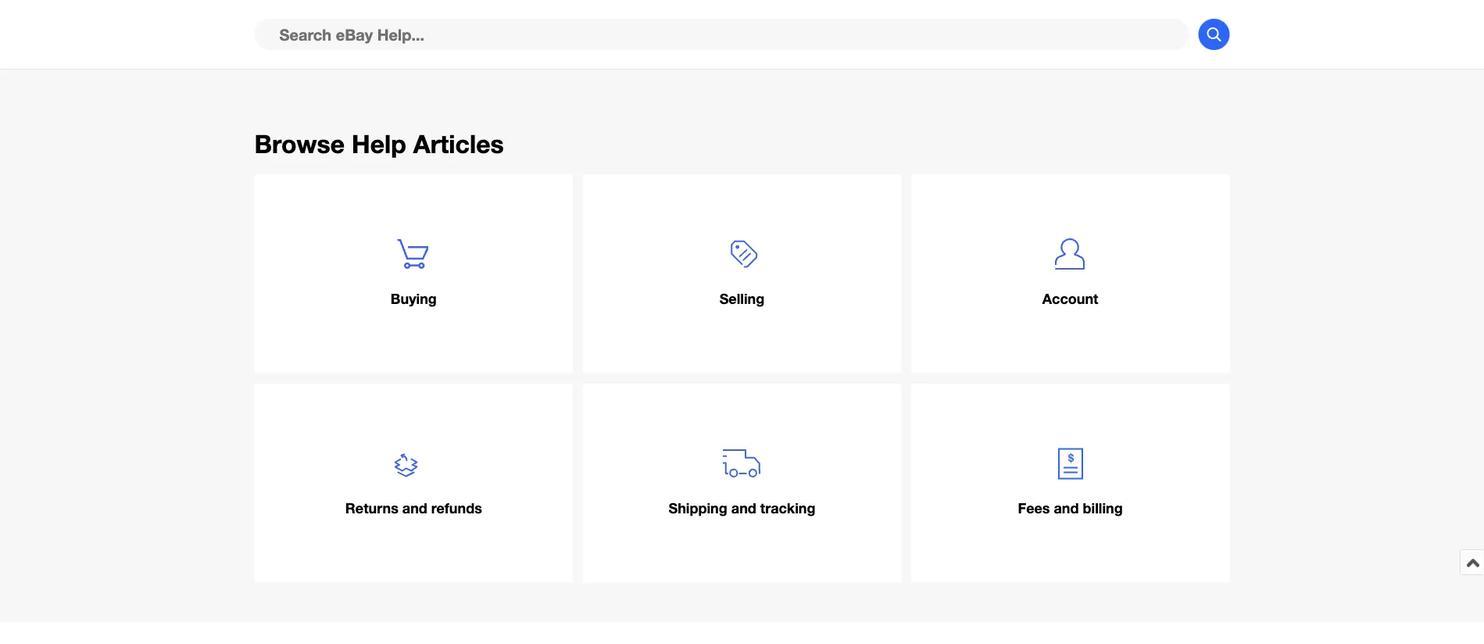 Task type: vqa. For each thing, say whether or not it's contained in the screenshot.
returns and refunds
yes



Task type: describe. For each thing, give the bounding box(es) containing it.
fees
[[1018, 500, 1050, 516]]

buying
[[391, 290, 437, 307]]

shipping and tracking
[[669, 500, 815, 516]]

selling link
[[583, 174, 901, 373]]

account link
[[911, 174, 1230, 373]]

buying link
[[254, 174, 573, 373]]

refunds
[[431, 500, 482, 516]]

tracking
[[760, 500, 815, 516]]

selling
[[719, 290, 765, 307]]



Task type: locate. For each thing, give the bounding box(es) containing it.
articles
[[413, 129, 504, 159]]

1 horizontal spatial and
[[731, 500, 756, 516]]

help
[[352, 129, 406, 159]]

and for returns
[[402, 500, 427, 516]]

1 and from the left
[[402, 500, 427, 516]]

and left refunds
[[402, 500, 427, 516]]

shipping
[[669, 500, 727, 516]]

fees and billing link
[[911, 384, 1230, 583]]

0 horizontal spatial and
[[402, 500, 427, 516]]

and right fees
[[1054, 500, 1079, 516]]

and for fees
[[1054, 500, 1079, 516]]

3 and from the left
[[1054, 500, 1079, 516]]

billing
[[1083, 500, 1123, 516]]

browse
[[254, 129, 345, 159]]

browse help articles
[[254, 129, 504, 159]]

and inside "link"
[[1054, 500, 1079, 516]]

2 horizontal spatial and
[[1054, 500, 1079, 516]]

Search eBay Help... text field
[[254, 19, 1189, 50]]

and for shipping
[[731, 500, 756, 516]]

returns
[[345, 500, 398, 516]]

2 and from the left
[[731, 500, 756, 516]]

fees and billing
[[1018, 500, 1123, 516]]

and
[[402, 500, 427, 516], [731, 500, 756, 516], [1054, 500, 1079, 516]]

account
[[1042, 290, 1098, 307]]

shipping and tracking link
[[583, 384, 901, 583]]

and left tracking
[[731, 500, 756, 516]]

returns and refunds
[[345, 500, 482, 516]]

returns and refunds link
[[254, 384, 573, 583]]



